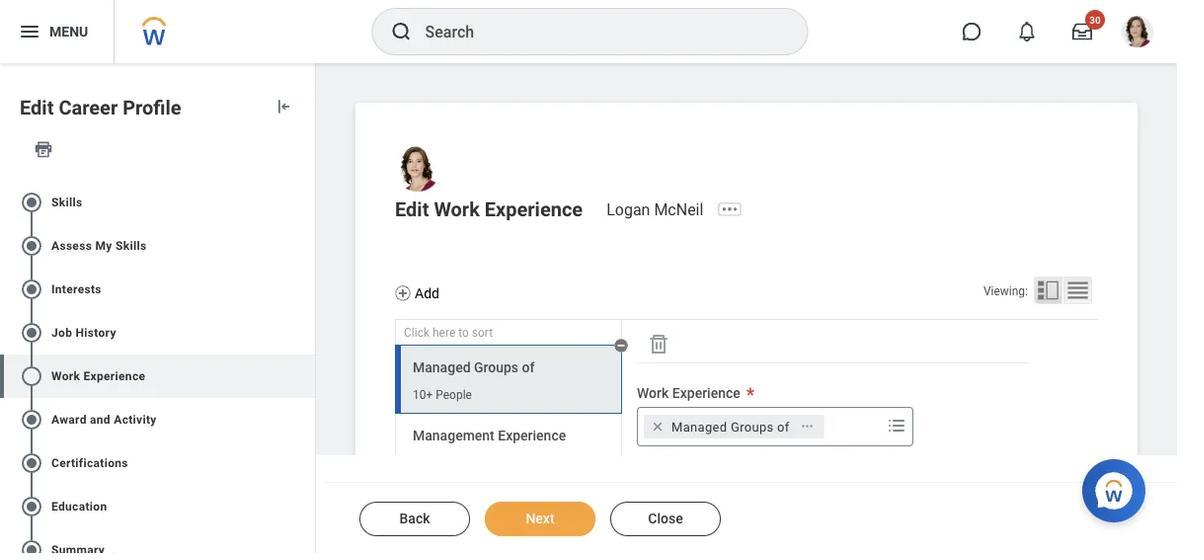 Task type: locate. For each thing, give the bounding box(es) containing it.
Toggle to Grid view radio
[[1064, 277, 1093, 304]]

work experience up x small icon
[[637, 385, 741, 402]]

work
[[434, 198, 480, 221], [51, 369, 80, 383], [637, 385, 669, 402]]

edit up the print image
[[20, 96, 54, 120]]

close
[[648, 511, 683, 527]]

experience right the management
[[498, 428, 566, 444]]

1 vertical spatial radio custom image
[[20, 538, 43, 554]]

6 error image from the top
[[295, 495, 315, 518]]

error image for skills
[[295, 190, 315, 214]]

skills right my on the left top of page
[[116, 239, 147, 253]]

logan mcneil
[[607, 200, 704, 219]]

radio custom image for interests
[[20, 277, 43, 301]]

2 error image from the top
[[295, 364, 315, 388]]

certifications link
[[0, 441, 315, 485]]

7 radio custom image from the top
[[20, 495, 43, 518]]

groups
[[474, 360, 519, 376], [731, 419, 774, 434]]

error image
[[295, 190, 315, 214], [295, 364, 315, 388], [295, 538, 315, 554]]

2 radio custom image from the top
[[20, 538, 43, 554]]

4 error image from the top
[[295, 408, 315, 432]]

0 vertical spatial error image
[[295, 190, 315, 214]]

assess
[[51, 239, 92, 253]]

1 vertical spatial edit
[[395, 198, 429, 221]]

managed groups of
[[413, 360, 535, 376], [672, 419, 790, 434]]

radio custom image for first error image from the bottom
[[20, 538, 43, 554]]

1 vertical spatial error image
[[295, 364, 315, 388]]

viewing: option group
[[984, 277, 1099, 308]]

10+ people
[[413, 388, 472, 402]]

3 error image from the top
[[295, 538, 315, 554]]

radio custom image for work experience
[[20, 364, 43, 388]]

experience up managed groups of element
[[673, 385, 741, 402]]

error image for job history
[[295, 321, 315, 345]]

3 error image from the top
[[295, 321, 315, 345]]

0 vertical spatial managed groups of
[[413, 360, 535, 376]]

0 horizontal spatial of
[[522, 360, 535, 376]]

logan
[[607, 200, 650, 219]]

menu
[[49, 23, 88, 40]]

groups down click here to sort popup button
[[474, 360, 519, 376]]

managed inside navigation pane region
[[413, 360, 471, 376]]

experience
[[485, 198, 583, 221], [83, 369, 146, 383], [673, 385, 741, 402], [498, 428, 566, 444]]

work experience up and
[[51, 369, 146, 383]]

of down click here to sort popup button
[[522, 360, 535, 376]]

0 vertical spatial work experience
[[51, 369, 146, 383]]

radio custom image inside skills link
[[20, 190, 43, 214]]

error image inside award and activity link
[[295, 408, 315, 432]]

1 error image from the top
[[295, 190, 315, 214]]

notifications large image
[[1018, 22, 1037, 41]]

1 vertical spatial groups
[[731, 419, 774, 434]]

5 error image from the top
[[295, 451, 315, 475]]

edit down employee's photo (logan mcneil)
[[395, 198, 429, 221]]

groups left related actions icon
[[731, 419, 774, 434]]

of
[[522, 360, 535, 376], [778, 419, 790, 434]]

radio custom image for assess my skills
[[20, 234, 43, 258]]

navigation pane region
[[395, 320, 628, 487]]

1 horizontal spatial of
[[778, 419, 790, 434]]

work up award
[[51, 369, 80, 383]]

managed groups of up people in the bottom of the page
[[413, 360, 535, 376]]

delete image
[[647, 332, 671, 356]]

related actions image
[[801, 419, 815, 433]]

3 radio custom image from the top
[[20, 277, 43, 301]]

1 horizontal spatial groups
[[731, 419, 774, 434]]

logan mcneil element
[[607, 200, 716, 219]]

radio custom image inside work experience link
[[20, 364, 43, 388]]

0 horizontal spatial groups
[[474, 360, 519, 376]]

1 error image from the top
[[295, 234, 315, 258]]

1 horizontal spatial skills
[[116, 239, 147, 253]]

0 vertical spatial of
[[522, 360, 535, 376]]

Search Workday  search field
[[425, 10, 767, 53]]

0 horizontal spatial managed
[[413, 360, 471, 376]]

award and activity link
[[0, 398, 315, 441]]

5 radio custom image from the top
[[20, 364, 43, 388]]

radio custom image inside certifications link
[[20, 451, 43, 475]]

1 radio custom image from the top
[[20, 408, 43, 432]]

1 vertical spatial work
[[51, 369, 80, 383]]

error image inside skills link
[[295, 190, 315, 214]]

0 vertical spatial edit
[[20, 96, 54, 120]]

list
[[0, 173, 315, 554]]

management
[[413, 428, 495, 444]]

error image for interests
[[295, 277, 315, 301]]

1 horizontal spatial work
[[434, 198, 480, 221]]

managed right x small icon
[[672, 419, 728, 434]]

radio custom image
[[20, 190, 43, 214], [20, 234, 43, 258], [20, 277, 43, 301], [20, 321, 43, 345], [20, 364, 43, 388], [20, 451, 43, 475], [20, 495, 43, 518]]

job history
[[51, 326, 116, 340]]

0 vertical spatial managed
[[413, 360, 471, 376]]

work up x small icon
[[637, 385, 669, 402]]

2 vertical spatial work
[[637, 385, 669, 402]]

managed up 10+ people
[[413, 360, 471, 376]]

error image
[[295, 234, 315, 258], [295, 277, 315, 301], [295, 321, 315, 345], [295, 408, 315, 432], [295, 451, 315, 475], [295, 495, 315, 518]]

radio custom image inside job history link
[[20, 321, 43, 345]]

sort
[[472, 326, 493, 340]]

10+
[[413, 388, 433, 402]]

managed
[[413, 360, 471, 376], [672, 419, 728, 434]]

prompts image
[[885, 414, 909, 437]]

1 radio custom image from the top
[[20, 190, 43, 214]]

error image inside work experience link
[[295, 364, 315, 388]]

activity
[[114, 413, 157, 427]]

1 horizontal spatial edit
[[395, 198, 429, 221]]

1 horizontal spatial managed groups of
[[672, 419, 790, 434]]

of left related actions icon
[[778, 419, 790, 434]]

radio custom image inside the assess my skills link
[[20, 234, 43, 258]]

work down employee's photo (logan mcneil)
[[434, 198, 480, 221]]

history
[[76, 326, 116, 340]]

0 horizontal spatial edit
[[20, 96, 54, 120]]

2 vertical spatial error image
[[295, 538, 315, 554]]

print image
[[34, 139, 53, 159]]

6 radio custom image from the top
[[20, 451, 43, 475]]

2 radio custom image from the top
[[20, 234, 43, 258]]

employee's photo (logan mcneil) image
[[395, 146, 441, 192]]

30
[[1090, 14, 1101, 26]]

radio custom image for job history
[[20, 321, 43, 345]]

0 horizontal spatial work experience
[[51, 369, 146, 383]]

2 error image from the top
[[295, 277, 315, 301]]

x small image
[[648, 417, 668, 436]]

error image for work experience
[[295, 364, 315, 388]]

education
[[51, 500, 107, 514]]

radio custom image inside education link
[[20, 495, 43, 518]]

managed groups of right x small icon
[[672, 419, 790, 434]]

2 horizontal spatial work
[[637, 385, 669, 402]]

4 radio custom image from the top
[[20, 321, 43, 345]]

1 vertical spatial skills
[[116, 239, 147, 253]]

list box
[[395, 339, 628, 482]]

0 horizontal spatial work
[[51, 369, 80, 383]]

workday assistant region
[[1083, 451, 1154, 523]]

0 horizontal spatial managed groups of
[[413, 360, 535, 376]]

1 vertical spatial work experience
[[637, 385, 741, 402]]

edit
[[20, 96, 54, 120], [395, 198, 429, 221]]

add link
[[395, 284, 440, 303]]

radio custom image inside interests link
[[20, 277, 43, 301]]

next button
[[485, 502, 596, 536]]

here
[[433, 326, 456, 340]]

radio custom image inside award and activity link
[[20, 408, 43, 432]]

radio custom image
[[20, 408, 43, 432], [20, 538, 43, 554]]

0 vertical spatial radio custom image
[[20, 408, 43, 432]]

action bar region
[[324, 482, 1178, 554]]

edit for edit work experience
[[395, 198, 429, 221]]

1 horizontal spatial managed
[[672, 419, 728, 434]]

1 vertical spatial managed groups of
[[672, 419, 790, 434]]

work experience
[[51, 369, 146, 383], [637, 385, 741, 402]]

1 horizontal spatial work experience
[[637, 385, 741, 402]]

management experience
[[413, 428, 566, 444]]

radio custom image for error icon in the award and activity link
[[20, 408, 43, 432]]

work experience link
[[0, 354, 315, 398]]

1 vertical spatial managed
[[672, 419, 728, 434]]

0 vertical spatial skills
[[51, 195, 82, 209]]

0 vertical spatial groups
[[474, 360, 519, 376]]

skills up assess
[[51, 195, 82, 209]]

1 vertical spatial of
[[778, 419, 790, 434]]

list box containing managed groups of
[[395, 339, 628, 482]]

career
[[59, 96, 118, 120]]

job history link
[[0, 311, 315, 354]]

skills
[[51, 195, 82, 209], [116, 239, 147, 253]]



Task type: vqa. For each thing, say whether or not it's contained in the screenshot.
user plus "ICON"
no



Task type: describe. For each thing, give the bounding box(es) containing it.
error image for assess my skills
[[295, 234, 315, 258]]

experience inside navigation pane region
[[498, 428, 566, 444]]

add
[[415, 285, 440, 301]]

assess my skills
[[51, 239, 147, 253]]

error image for certifications
[[295, 451, 315, 475]]

assess my skills link
[[0, 224, 315, 268]]

experience left logan
[[485, 198, 583, 221]]

job
[[51, 326, 72, 340]]

30 button
[[1061, 10, 1105, 53]]

edit work experience
[[395, 198, 583, 221]]

search image
[[390, 20, 413, 43]]

to
[[459, 326, 469, 340]]

back button
[[360, 502, 470, 536]]

error image for education
[[295, 495, 315, 518]]

back
[[400, 511, 430, 527]]

groups inside navigation pane region
[[474, 360, 519, 376]]

justify image
[[18, 20, 41, 43]]

managed groups of element
[[672, 418, 790, 435]]

edit career profile
[[20, 96, 181, 120]]

experience up award and activity
[[83, 369, 146, 383]]

award
[[51, 413, 87, 427]]

education link
[[0, 485, 315, 528]]

next
[[526, 511, 555, 527]]

of inside option
[[778, 419, 790, 434]]

error image for award and activity
[[295, 408, 315, 432]]

profile
[[123, 96, 181, 120]]

menu button
[[0, 0, 114, 63]]

inbox large image
[[1073, 22, 1093, 41]]

groups inside managed groups of element
[[731, 419, 774, 434]]

interests
[[51, 282, 102, 296]]

mcneil
[[654, 200, 704, 219]]

viewing:
[[984, 285, 1028, 298]]

and
[[90, 413, 111, 427]]

award and activity
[[51, 413, 157, 427]]

my
[[95, 239, 112, 253]]

of inside navigation pane region
[[522, 360, 535, 376]]

edit for edit career profile
[[20, 96, 54, 120]]

click
[[404, 326, 430, 340]]

click here to sort button
[[395, 320, 622, 346]]

close button
[[611, 502, 721, 536]]

managed groups of inside option
[[672, 419, 790, 434]]

0 horizontal spatial skills
[[51, 195, 82, 209]]

radio custom image for skills
[[20, 190, 43, 214]]

interests link
[[0, 268, 315, 311]]

people
[[436, 388, 472, 402]]

Toggle to List Detail view radio
[[1034, 277, 1063, 304]]

skills link
[[0, 181, 315, 224]]

profile logan mcneil image
[[1122, 16, 1154, 51]]

managed groups of inside navigation pane region
[[413, 360, 535, 376]]

certifications
[[51, 456, 128, 470]]

click here to sort
[[404, 326, 493, 340]]

radio custom image for certifications
[[20, 451, 43, 475]]

transformation import image
[[274, 97, 293, 117]]

radio custom image for education
[[20, 495, 43, 518]]

managed inside option
[[672, 419, 728, 434]]

managed groups of, press delete to clear value. option
[[644, 415, 825, 438]]

list containing skills
[[0, 173, 315, 554]]

0 vertical spatial work
[[434, 198, 480, 221]]



